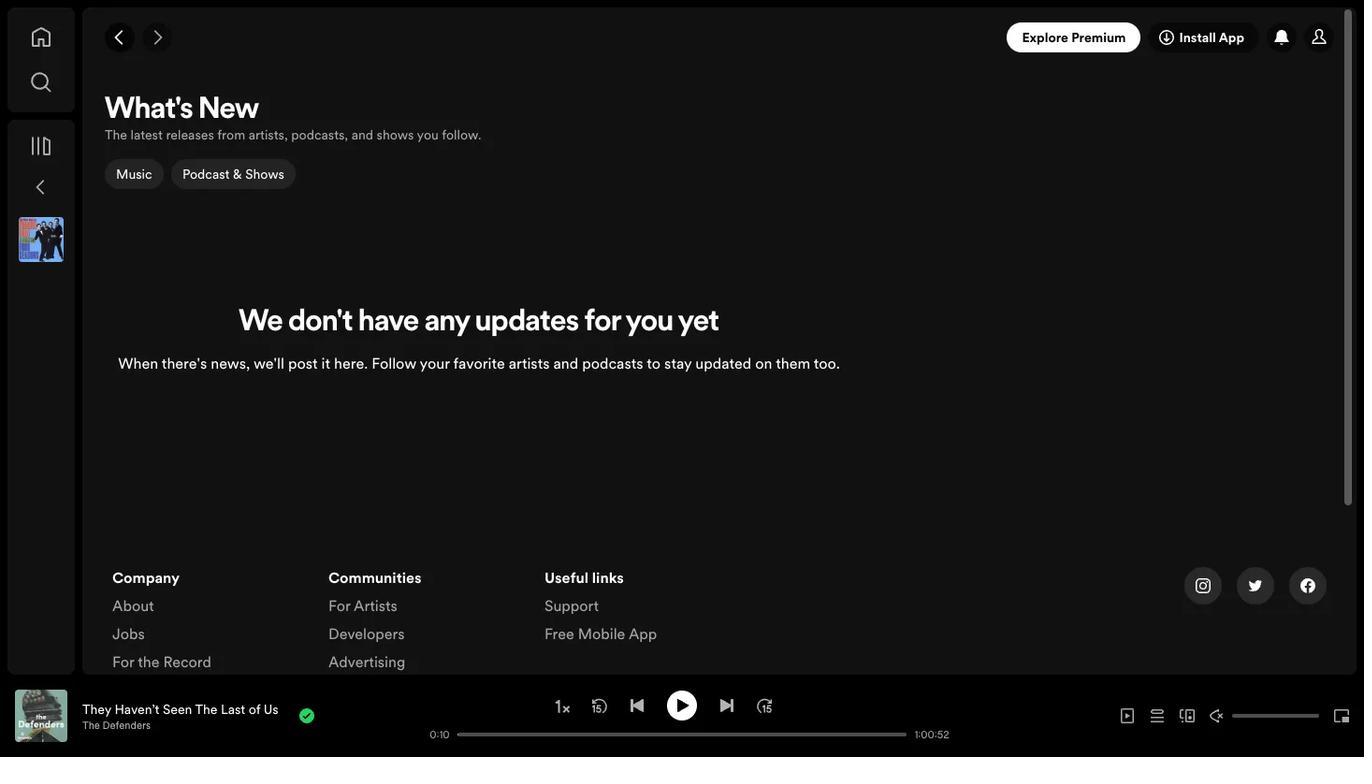 Task type: describe. For each thing, give the bounding box(es) containing it.
defenders
[[103, 718, 151, 732]]

1 vertical spatial and
[[553, 353, 579, 373]]

podcast
[[182, 165, 229, 183]]

updated
[[696, 353, 752, 373]]

record
[[163, 651, 211, 671]]

go back image
[[112, 30, 127, 45]]

developers
[[328, 623, 405, 643]]

the inside the what's new the latest releases from artists, podcasts, and shows you follow.
[[105, 125, 127, 144]]

company about jobs for the record
[[112, 567, 211, 671]]

list containing useful links
[[545, 567, 738, 651]]

about link
[[112, 595, 154, 623]]

updates
[[475, 308, 579, 338]]

facebook image
[[1301, 578, 1316, 593]]

install
[[1179, 28, 1216, 47]]

support
[[545, 595, 599, 615]]

1:00:52
[[915, 728, 950, 742]]

haven't
[[115, 699, 159, 718]]

artists
[[509, 353, 550, 373]]

go forward image
[[150, 30, 165, 45]]

any
[[425, 308, 470, 338]]

for inside communities for artists developers advertising
[[328, 595, 350, 615]]

here.
[[334, 353, 368, 373]]

app inside top bar and user menu 'element'
[[1219, 28, 1245, 47]]

Music checkbox
[[105, 159, 163, 189]]

when
[[118, 353, 158, 373]]

now playing view image
[[44, 698, 59, 713]]

mobile
[[578, 623, 625, 643]]

1 horizontal spatial you
[[626, 308, 673, 338]]

them
[[776, 353, 810, 373]]

0:10
[[430, 728, 450, 742]]

list containing communities
[[328, 567, 522, 728]]

advertising
[[328, 651, 405, 671]]

advertising link
[[328, 651, 405, 679]]

useful
[[545, 567, 589, 587]]

latest
[[130, 125, 163, 144]]

what's new image
[[1274, 30, 1289, 45]]

volume off image
[[1210, 708, 1225, 723]]

spotify - web player: music for everyone element
[[82, 90, 1357, 757]]

your
[[420, 353, 450, 373]]

for artists link
[[328, 595, 398, 623]]

top bar and user menu element
[[82, 7, 1357, 67]]

support link
[[545, 595, 599, 623]]

for
[[585, 308, 621, 338]]

last
[[221, 699, 245, 718]]

favorite
[[453, 353, 505, 373]]

useful links support free mobile app
[[545, 567, 657, 643]]

0 horizontal spatial the
[[82, 718, 100, 732]]

company
[[112, 567, 180, 587]]

of
[[249, 699, 260, 718]]

podcasts
[[582, 353, 643, 373]]

when there's news, we'll post it here. follow your favorite artists and podcasts to stay updated on them too.
[[118, 353, 840, 373]]

install app
[[1179, 28, 1245, 47]]

releases
[[166, 125, 214, 144]]

app inside the useful links support free mobile app
[[629, 623, 657, 643]]

previous image
[[630, 698, 645, 713]]

we don't have any updates for you yet
[[239, 308, 719, 338]]

premium
[[1072, 28, 1126, 47]]

music
[[116, 165, 152, 183]]

shows
[[377, 125, 414, 144]]



Task type: vqa. For each thing, say whether or not it's contained in the screenshot.
Skip forward 15 seconds image
yes



Task type: locate. For each thing, give the bounding box(es) containing it.
and right the artists
[[553, 353, 579, 373]]

follow.
[[442, 125, 481, 144]]

now playing: they haven't seen the last of us by the defenders footer
[[15, 690, 412, 742]]

communities
[[328, 567, 422, 587]]

what's new the latest releases from artists, podcasts, and shows you follow.
[[105, 95, 481, 144]]

0 vertical spatial you
[[417, 125, 439, 144]]

the left last
[[195, 699, 218, 718]]

explore
[[1022, 28, 1069, 47]]

group inside the main element
[[11, 210, 71, 269]]

we'll
[[254, 353, 284, 373]]

main element
[[7, 7, 75, 675]]

player controls element
[[9, 690, 952, 742]]

free
[[545, 623, 574, 643]]

and inside the what's new the latest releases from artists, podcasts, and shows you follow.
[[351, 125, 373, 144]]

what's
[[105, 95, 193, 125]]

podcast & shows
[[182, 165, 284, 183]]

they haven't seen the last of us link
[[82, 699, 279, 718]]

they haven't seen the last of us the defenders
[[82, 699, 279, 732]]

home image
[[30, 26, 52, 49]]

1 horizontal spatial for
[[328, 595, 350, 615]]

for
[[328, 595, 350, 615], [112, 651, 134, 671]]

developers link
[[328, 623, 405, 651]]

the
[[138, 651, 159, 671]]

the left latest on the left top of the page
[[105, 125, 127, 144]]

for inside company about jobs for the record
[[112, 651, 134, 671]]

have
[[359, 308, 419, 338]]

for left the
[[112, 651, 134, 671]]

and left shows
[[351, 125, 373, 144]]

1 vertical spatial for
[[112, 651, 134, 671]]

instagram image
[[1196, 578, 1211, 593]]

1 vertical spatial app
[[629, 623, 657, 643]]

they
[[82, 699, 111, 718]]

from
[[217, 125, 245, 144]]

0 horizontal spatial for
[[112, 651, 134, 671]]

1 horizontal spatial and
[[553, 353, 579, 373]]

to
[[647, 353, 661, 373]]

for the record link
[[112, 651, 211, 679]]

you
[[417, 125, 439, 144], [626, 308, 673, 338]]

app right mobile
[[629, 623, 657, 643]]

free mobile app link
[[545, 623, 657, 651]]

skip forward 15 seconds image
[[757, 698, 772, 713]]

0 vertical spatial app
[[1219, 28, 1245, 47]]

1 vertical spatial you
[[626, 308, 673, 338]]

and
[[351, 125, 373, 144], [553, 353, 579, 373]]

0 horizontal spatial you
[[417, 125, 439, 144]]

1 horizontal spatial app
[[1219, 28, 1245, 47]]

yet
[[678, 308, 719, 338]]

jobs
[[112, 623, 145, 643]]

Podcast & Shows checkbox
[[171, 159, 295, 189]]

shows
[[245, 165, 284, 183]]

skip back 15 seconds image
[[592, 698, 607, 713]]

links
[[592, 567, 624, 587]]

list containing company
[[112, 567, 306, 679]]

jobs link
[[112, 623, 145, 651]]

for left artists
[[328, 595, 350, 615]]

post
[[288, 353, 318, 373]]

1 horizontal spatial list
[[328, 567, 522, 728]]

artists
[[354, 595, 398, 615]]

we
[[239, 308, 283, 338]]

3 list from the left
[[545, 567, 738, 651]]

0 vertical spatial and
[[351, 125, 373, 144]]

search image
[[30, 71, 52, 94]]

2 horizontal spatial the
[[195, 699, 218, 718]]

next image
[[720, 698, 735, 713]]

group
[[11, 210, 71, 269]]

app
[[1219, 28, 1245, 47], [629, 623, 657, 643]]

connect to a device image
[[1180, 708, 1195, 723]]

0 vertical spatial for
[[328, 595, 350, 615]]

2 list from the left
[[328, 567, 522, 728]]

install app link
[[1149, 22, 1259, 52]]

0 horizontal spatial app
[[629, 623, 657, 643]]

the defenders link
[[82, 718, 151, 732]]

explore premium
[[1022, 28, 1126, 47]]

on
[[755, 353, 772, 373]]

2 horizontal spatial list
[[545, 567, 738, 651]]

seen
[[163, 699, 192, 718]]

you inside the what's new the latest releases from artists, podcasts, and shows you follow.
[[417, 125, 439, 144]]

play image
[[675, 698, 690, 713]]

about
[[112, 595, 154, 615]]

0 horizontal spatial and
[[351, 125, 373, 144]]

there's
[[162, 353, 207, 373]]

podcasts,
[[291, 125, 348, 144]]

0 horizontal spatial list
[[112, 567, 306, 679]]

you right shows
[[417, 125, 439, 144]]

app right install
[[1219, 28, 1245, 47]]

1 horizontal spatial the
[[105, 125, 127, 144]]

artists,
[[249, 125, 288, 144]]

the left defenders
[[82, 718, 100, 732]]

explore premium button
[[1007, 22, 1141, 52]]

too.
[[814, 353, 840, 373]]

twitter image
[[1248, 578, 1263, 593]]

follow
[[372, 353, 416, 373]]

don't
[[288, 308, 353, 338]]

us
[[264, 699, 279, 718]]

1 list from the left
[[112, 567, 306, 679]]

stay
[[664, 353, 692, 373]]

&
[[233, 165, 242, 183]]

you up to
[[626, 308, 673, 338]]

news,
[[211, 353, 250, 373]]

the
[[105, 125, 127, 144], [195, 699, 218, 718], [82, 718, 100, 732]]

list
[[112, 567, 306, 679], [328, 567, 522, 728], [545, 567, 738, 651]]

communities for artists developers advertising
[[328, 567, 422, 671]]

new
[[199, 95, 259, 125]]

it
[[321, 353, 330, 373]]

change speed image
[[553, 697, 572, 716]]



